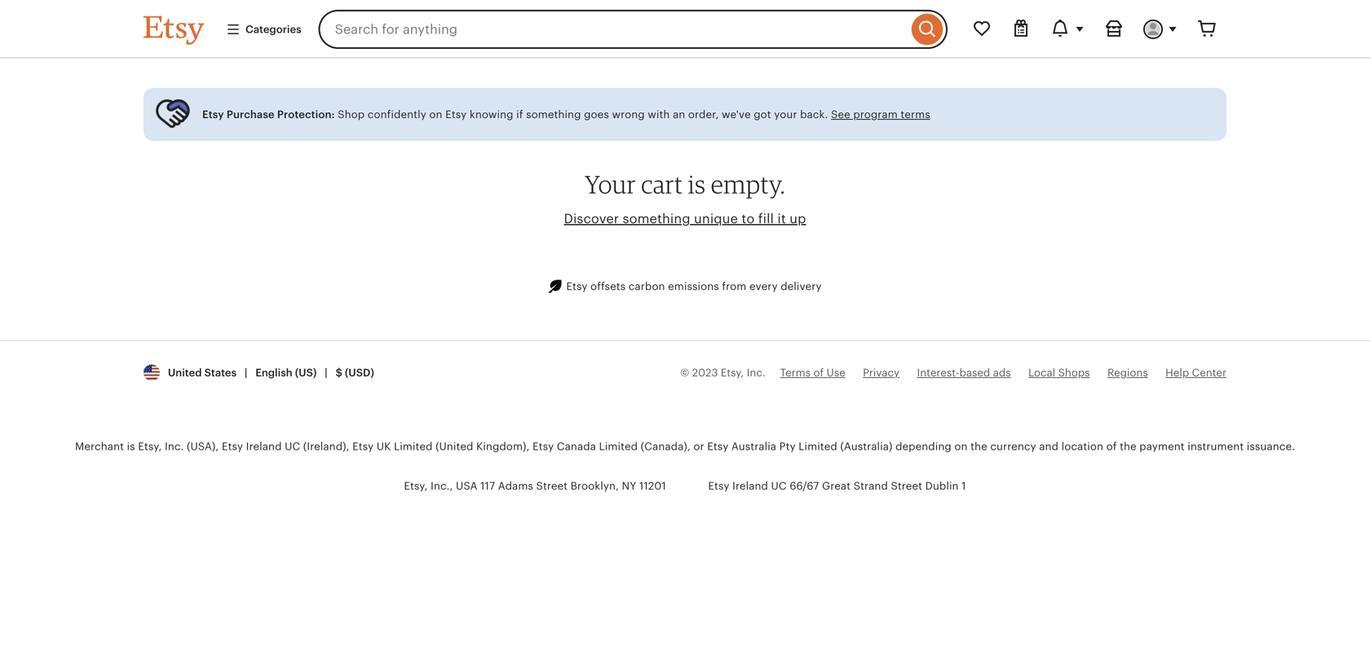 Task type: vqa. For each thing, say whether or not it's contained in the screenshot.
left cutting
no



Task type: locate. For each thing, give the bounding box(es) containing it.
1 vertical spatial etsy,
[[138, 441, 162, 453]]

1 horizontal spatial of
[[1107, 441, 1117, 453]]

order,
[[688, 108, 719, 121]]

on
[[429, 108, 443, 121], [955, 441, 968, 453]]

shop
[[338, 108, 365, 121]]

every
[[750, 281, 778, 293]]

uc
[[285, 441, 300, 453], [771, 480, 787, 493]]

something down cart
[[623, 212, 691, 227]]

(canada),
[[641, 441, 691, 453]]

None search field
[[319, 10, 948, 49]]

something right the if
[[526, 108, 581, 121]]

emissions
[[668, 281, 719, 293]]

etsy, inc., usa 117 adams street brooklyn, ny 11201
[[404, 480, 666, 493]]

is
[[688, 169, 706, 200], [127, 441, 135, 453]]

1
[[962, 480, 966, 493]]

0 vertical spatial of
[[814, 367, 824, 380]]

interest-based ads
[[917, 367, 1011, 380]]

uc left (ireland), in the bottom of the page
[[285, 441, 300, 453]]

merchant
[[75, 441, 124, 453]]

limited
[[394, 441, 433, 453], [599, 441, 638, 453], [799, 441, 838, 453]]

1 horizontal spatial inc.
[[747, 367, 766, 380]]

of right location
[[1107, 441, 1117, 453]]

1 street from the left
[[536, 480, 568, 493]]

interest-based ads link
[[917, 367, 1011, 380]]

us image
[[144, 365, 160, 381]]

1 horizontal spatial etsy,
[[404, 480, 428, 493]]

etsy down the 'merchant is etsy, inc. (usa), etsy ireland uc (ireland), etsy uk limited (united kingdom), etsy canada limited (canada), or etsy australia pty limited (australia) depending on the currency and location of the payment instrument issuance.'
[[708, 480, 730, 493]]

(us)
[[295, 367, 317, 380]]

is right merchant at left bottom
[[127, 441, 135, 453]]

1 horizontal spatial the
[[1120, 441, 1137, 453]]

ireland down australia
[[733, 480, 768, 493]]

0 horizontal spatial |
[[245, 367, 247, 380]]

1 horizontal spatial is
[[688, 169, 706, 200]]

program
[[854, 108, 898, 121]]

local shops link
[[1029, 367, 1090, 380]]

the left currency
[[971, 441, 988, 453]]

none search field inside 'categories' banner
[[319, 10, 948, 49]]

0 horizontal spatial uc
[[285, 441, 300, 453]]

purchase
[[227, 108, 275, 121]]

united states   |   english (us)   |   $ (usd)
[[162, 367, 374, 380]]

(united
[[436, 441, 474, 453]]

interest-
[[917, 367, 960, 380]]

adams
[[498, 480, 534, 493]]

on right the confidently
[[429, 108, 443, 121]]

center
[[1192, 367, 1227, 380]]

1 vertical spatial uc
[[771, 480, 787, 493]]

limited up the ny
[[599, 441, 638, 453]]

0 horizontal spatial ireland
[[246, 441, 282, 453]]

| right states
[[245, 367, 247, 380]]

etsy offsets carbon emissions from every delivery
[[567, 281, 822, 293]]

1 horizontal spatial |
[[325, 367, 328, 380]]

inc. left terms
[[747, 367, 766, 380]]

ireland
[[246, 441, 282, 453], [733, 480, 768, 493]]

0 vertical spatial ireland
[[246, 441, 282, 453]]

1 vertical spatial on
[[955, 441, 968, 453]]

confidently
[[368, 108, 427, 121]]

or
[[694, 441, 705, 453]]

inc.
[[747, 367, 766, 380], [165, 441, 184, 453]]

of left use
[[814, 367, 824, 380]]

3 limited from the left
[[799, 441, 838, 453]]

0 horizontal spatial etsy,
[[138, 441, 162, 453]]

2 horizontal spatial limited
[[799, 441, 838, 453]]

| left $
[[325, 367, 328, 380]]

66/67
[[790, 480, 819, 493]]

0 vertical spatial is
[[688, 169, 706, 200]]

usa
[[456, 480, 478, 493]]

0 horizontal spatial the
[[971, 441, 988, 453]]

0 horizontal spatial street
[[536, 480, 568, 493]]

1 vertical spatial inc.
[[165, 441, 184, 453]]

2 vertical spatial etsy,
[[404, 480, 428, 493]]

0 vertical spatial etsy,
[[721, 367, 744, 380]]

location
[[1062, 441, 1104, 453]]

your
[[774, 108, 797, 121]]

got
[[754, 108, 771, 121]]

is right cart
[[688, 169, 706, 200]]

the
[[971, 441, 988, 453], [1120, 441, 1137, 453]]

1 vertical spatial is
[[127, 441, 135, 453]]

0 horizontal spatial limited
[[394, 441, 433, 453]]

unique
[[694, 212, 738, 227]]

ireland right (usa),
[[246, 441, 282, 453]]

1 vertical spatial something
[[623, 212, 691, 227]]

ads
[[993, 367, 1011, 380]]

1 horizontal spatial ireland
[[733, 480, 768, 493]]

uk
[[377, 441, 391, 453]]

(australia)
[[841, 441, 893, 453]]

if
[[517, 108, 523, 121]]

goes
[[584, 108, 609, 121]]

the left payment
[[1120, 441, 1137, 453]]

street
[[536, 480, 568, 493], [891, 480, 923, 493]]

etsy, left inc.,
[[404, 480, 428, 493]]

0 vertical spatial inc.
[[747, 367, 766, 380]]

back.
[[800, 108, 828, 121]]

1 horizontal spatial something
[[623, 212, 691, 227]]

etsy
[[202, 108, 224, 121], [446, 108, 467, 121], [567, 281, 588, 293], [222, 441, 243, 453], [353, 441, 374, 453], [533, 441, 554, 453], [708, 441, 729, 453], [708, 480, 730, 493]]

(ireland),
[[303, 441, 350, 453]]

|
[[245, 367, 247, 380], [325, 367, 328, 380]]

0 horizontal spatial something
[[526, 108, 581, 121]]

2 limited from the left
[[599, 441, 638, 453]]

wrong
[[612, 108, 645, 121]]

inc. left (usa),
[[165, 441, 184, 453]]

1 horizontal spatial street
[[891, 480, 923, 493]]

1 horizontal spatial limited
[[599, 441, 638, 453]]

1 horizontal spatial on
[[955, 441, 968, 453]]

on right depending
[[955, 441, 968, 453]]

street left dublin
[[891, 480, 923, 493]]

0 vertical spatial on
[[429, 108, 443, 121]]

inc.,
[[431, 480, 453, 493]]

categories
[[246, 23, 302, 35]]

2 street from the left
[[891, 480, 923, 493]]

2 horizontal spatial etsy,
[[721, 367, 744, 380]]

cart
[[641, 169, 683, 200]]

limited right pty at the bottom of page
[[799, 441, 838, 453]]

etsy left knowing
[[446, 108, 467, 121]]

of
[[814, 367, 824, 380], [1107, 441, 1117, 453]]

etsy ireland uc 66/67 great strand street dublin 1
[[708, 480, 966, 493]]

offsets
[[591, 281, 626, 293]]

merchant is etsy, inc. (usa), etsy ireland uc (ireland), etsy uk limited (united kingdom), etsy canada limited (canada), or etsy australia pty limited (australia) depending on the currency and location of the payment instrument issuance.
[[75, 441, 1296, 453]]

street right adams
[[536, 480, 568, 493]]

instrument
[[1188, 441, 1244, 453]]

0 horizontal spatial inc.
[[165, 441, 184, 453]]

strand
[[854, 480, 888, 493]]

etsy,
[[721, 367, 744, 380], [138, 441, 162, 453], [404, 480, 428, 493]]

etsy, right the "2023"
[[721, 367, 744, 380]]

etsy, right merchant at left bottom
[[138, 441, 162, 453]]

etsy right (usa),
[[222, 441, 243, 453]]

something
[[526, 108, 581, 121], [623, 212, 691, 227]]

etsy left canada
[[533, 441, 554, 453]]

your
[[585, 169, 636, 200]]

uc left 66/67
[[771, 480, 787, 493]]

1 vertical spatial of
[[1107, 441, 1117, 453]]

©
[[680, 367, 690, 380]]

1 limited from the left
[[394, 441, 433, 453]]

terms
[[901, 108, 931, 121]]

limited right uk
[[394, 441, 433, 453]]



Task type: describe. For each thing, give the bounding box(es) containing it.
pty
[[780, 441, 796, 453]]

discover something unique to fill it up
[[564, 212, 806, 227]]

currency
[[991, 441, 1037, 453]]

$
[[336, 367, 342, 380]]

payment
[[1140, 441, 1185, 453]]

etsy left offsets
[[567, 281, 588, 293]]

great
[[822, 480, 851, 493]]

etsy right or
[[708, 441, 729, 453]]

privacy link
[[863, 367, 900, 380]]

and
[[1040, 441, 1059, 453]]

your cart is empty.
[[585, 169, 786, 200]]

terms
[[780, 367, 811, 380]]

etsy left purchase
[[202, 108, 224, 121]]

2 | from the left
[[325, 367, 328, 380]]

0 vertical spatial uc
[[285, 441, 300, 453]]

inc. for is
[[165, 441, 184, 453]]

united
[[168, 367, 202, 380]]

australia
[[732, 441, 777, 453]]

Search for anything text field
[[319, 10, 908, 49]]

0 vertical spatial something
[[526, 108, 581, 121]]

2 the from the left
[[1120, 441, 1137, 453]]

based
[[960, 367, 991, 380]]

etsy, for 2023
[[721, 367, 744, 380]]

categories button
[[214, 15, 314, 44]]

local shops
[[1029, 367, 1090, 380]]

english
[[256, 367, 293, 380]]

see
[[831, 108, 851, 121]]

see program terms link
[[831, 108, 931, 121]]

0 horizontal spatial on
[[429, 108, 443, 121]]

etsy, for is
[[138, 441, 162, 453]]

regions
[[1108, 367, 1148, 380]]

from
[[722, 281, 747, 293]]

terms of use
[[780, 367, 846, 380]]

etsy left uk
[[353, 441, 374, 453]]

canada
[[557, 441, 596, 453]]

to
[[742, 212, 755, 227]]

brooklyn,
[[571, 480, 619, 493]]

ny
[[622, 480, 637, 493]]

depending
[[896, 441, 952, 453]]

1 | from the left
[[245, 367, 247, 380]]

with
[[648, 108, 670, 121]]

117
[[481, 480, 495, 493]]

protection:
[[277, 108, 335, 121]]

0 horizontal spatial of
[[814, 367, 824, 380]]

discover
[[564, 212, 619, 227]]

categories banner
[[114, 0, 1256, 59]]

regions button
[[1108, 366, 1148, 381]]

help
[[1166, 367, 1190, 380]]

terms of use link
[[780, 367, 846, 380]]

carbon
[[629, 281, 665, 293]]

1 the from the left
[[971, 441, 988, 453]]

states
[[204, 367, 237, 380]]

it
[[778, 212, 786, 227]]

1 horizontal spatial uc
[[771, 480, 787, 493]]

knowing
[[470, 108, 514, 121]]

(usd)
[[345, 367, 374, 380]]

inc. for 2023
[[747, 367, 766, 380]]

fill
[[759, 212, 774, 227]]

(usa),
[[187, 441, 219, 453]]

up
[[790, 212, 806, 227]]

privacy
[[863, 367, 900, 380]]

1 vertical spatial ireland
[[733, 480, 768, 493]]

0 horizontal spatial is
[[127, 441, 135, 453]]

11201
[[639, 480, 666, 493]]

dublin
[[926, 480, 959, 493]]

we've
[[722, 108, 751, 121]]

local
[[1029, 367, 1056, 380]]

2023
[[692, 367, 718, 380]]

help center link
[[1166, 367, 1227, 380]]

empty.
[[711, 169, 786, 200]]

an
[[673, 108, 686, 121]]

help center
[[1166, 367, 1227, 380]]

etsy purchase protection: shop confidently on etsy knowing if something goes wrong with an order, we've got your back. see program terms
[[202, 108, 931, 121]]

© 2023 etsy, inc.
[[680, 367, 766, 380]]

delivery
[[781, 281, 822, 293]]

kingdom),
[[476, 441, 530, 453]]

use
[[827, 367, 846, 380]]

issuance.
[[1247, 441, 1296, 453]]



